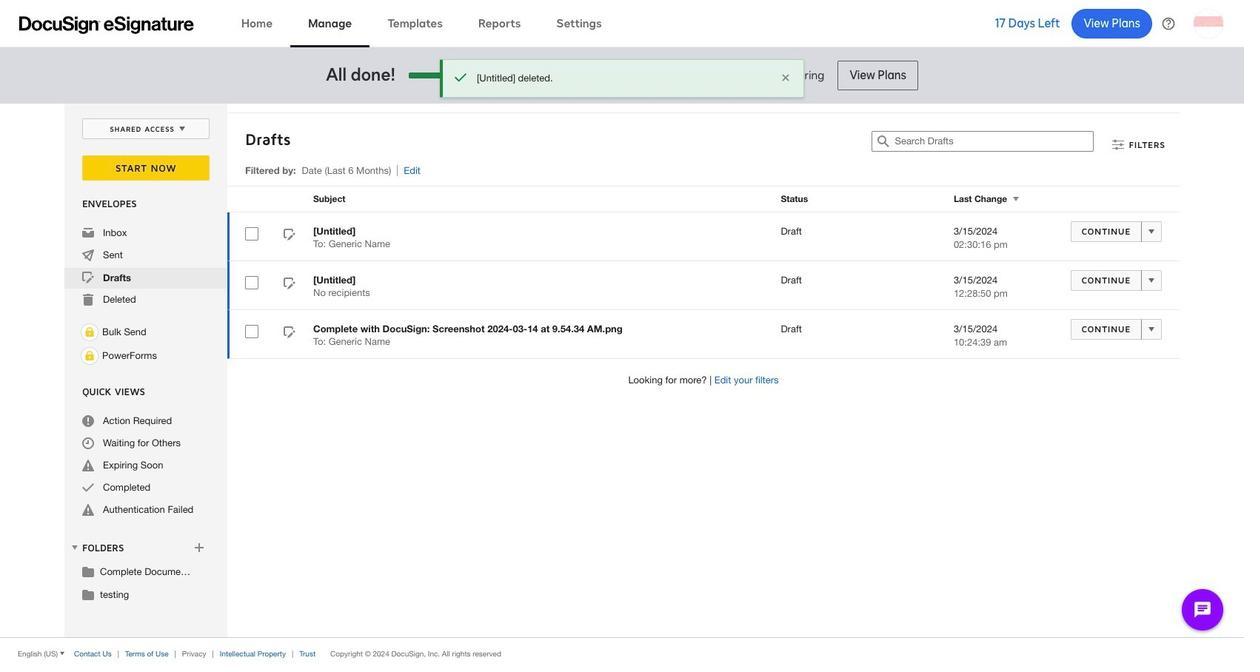 Task type: locate. For each thing, give the bounding box(es) containing it.
Search Drafts text field
[[895, 132, 1094, 151]]

0 vertical spatial folder image
[[82, 566, 94, 578]]

draft image
[[284, 327, 296, 341]]

0 vertical spatial draft image
[[284, 229, 296, 243]]

1 folder image from the top
[[82, 566, 94, 578]]

folder image
[[82, 566, 94, 578], [82, 589, 94, 601]]

inbox image
[[82, 227, 94, 239]]

1 vertical spatial draft image
[[284, 278, 296, 292]]

1 alert image from the top
[[82, 460, 94, 472]]

alert image down completed image
[[82, 505, 94, 516]]

draft image
[[82, 272, 94, 284]]

alert image
[[82, 460, 94, 472], [82, 505, 94, 516]]

clock image
[[82, 438, 94, 450]]

0 vertical spatial alert image
[[82, 460, 94, 472]]

alert image down clock icon
[[82, 460, 94, 472]]

1 vertical spatial alert image
[[82, 505, 94, 516]]

status
[[477, 72, 770, 85]]

docusign esignature image
[[19, 16, 194, 34]]

action required image
[[82, 416, 94, 427]]

draft image
[[284, 229, 296, 243], [284, 278, 296, 292]]

view folders image
[[69, 542, 81, 554]]

2 folder image from the top
[[82, 589, 94, 601]]

1 vertical spatial folder image
[[82, 589, 94, 601]]



Task type: vqa. For each thing, say whether or not it's contained in the screenshot.
More Info "region"
yes



Task type: describe. For each thing, give the bounding box(es) containing it.
completed image
[[82, 482, 94, 494]]

sent image
[[82, 250, 94, 262]]

secondary navigation region
[[64, 104, 1184, 638]]

more info region
[[0, 638, 1245, 670]]

1 draft image from the top
[[284, 229, 296, 243]]

2 draft image from the top
[[284, 278, 296, 292]]

2 alert image from the top
[[82, 505, 94, 516]]

your uploaded profile image image
[[1194, 9, 1224, 38]]

lock image
[[81, 347, 99, 365]]

trash image
[[82, 294, 94, 306]]

lock image
[[81, 324, 99, 342]]



